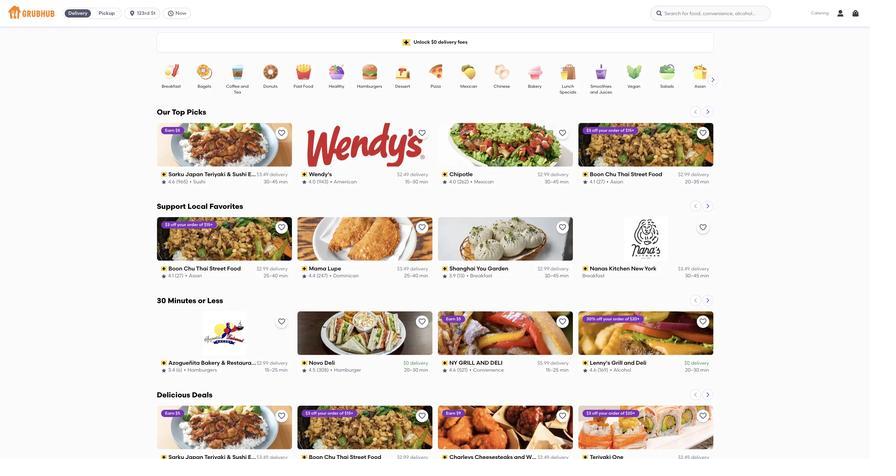 Task type: vqa. For each thing, say whether or not it's contained in the screenshot.
subscription pass image related to the middle 'Wisemiller's Deli logo''s the 4.2
no



Task type: locate. For each thing, give the bounding box(es) containing it.
1 vertical spatial boon
[[168, 265, 182, 272]]

mama
[[309, 265, 326, 272]]

1 vertical spatial earn $5
[[446, 317, 461, 322]]

thai
[[618, 171, 630, 178], [196, 265, 208, 272]]

subscription pass image for shanghai you garden
[[442, 267, 448, 271]]

breakfast down the you
[[470, 273, 492, 279]]

top
[[172, 108, 185, 116]]

2 vertical spatial and
[[624, 360, 635, 366]]

deli right grill
[[636, 360, 646, 366]]

4.0 left (943) at the top of the page
[[309, 179, 316, 185]]

(943)
[[317, 179, 329, 185]]

azogueñita
[[168, 360, 200, 366]]

1 horizontal spatial 4.6
[[449, 368, 456, 373]]

25–40 min for boon chu thai street food
[[264, 273, 288, 279]]

4.6 (965)
[[168, 179, 188, 185]]

2 horizontal spatial $0
[[685, 361, 690, 366]]

1 horizontal spatial asian
[[610, 179, 623, 185]]

0 vertical spatial • asian
[[607, 179, 623, 185]]

1 $0 delivery from the left
[[404, 361, 428, 366]]

lenny's grill and deli
[[590, 360, 646, 366]]

0 horizontal spatial deli
[[324, 360, 335, 366]]

st
[[151, 10, 156, 16]]

123rd
[[137, 10, 150, 16]]

breakfast
[[162, 84, 181, 89], [470, 273, 492, 279], [582, 273, 605, 279]]

2 sarku japan teriyaki & sushi express logo image from the top
[[157, 406, 292, 450]]

shanghai you garden logo image
[[438, 217, 573, 261]]

save this restaurant image
[[418, 223, 426, 232], [277, 318, 286, 326], [418, 318, 426, 326], [558, 318, 567, 326], [277, 412, 286, 420], [418, 412, 426, 420], [558, 412, 567, 420], [699, 412, 707, 420]]

caret right icon image
[[710, 77, 716, 83], [705, 109, 711, 115], [705, 203, 711, 209], [705, 298, 711, 303], [705, 392, 711, 398]]

mexican image
[[457, 64, 481, 80]]

mexican down mexican image
[[460, 84, 477, 89]]

1 horizontal spatial (27)
[[596, 179, 605, 185]]

• sushi
[[190, 179, 205, 185]]

min
[[279, 179, 288, 185], [419, 179, 428, 185], [560, 179, 569, 185], [700, 179, 709, 185], [279, 273, 288, 279], [419, 273, 428, 279], [560, 273, 569, 279], [700, 273, 709, 279], [279, 368, 288, 373], [419, 368, 428, 373], [560, 368, 569, 373], [700, 368, 709, 373]]

bakery up • hamburgers
[[201, 360, 220, 366]]

• for lenny's grill and deli logo
[[610, 368, 612, 373]]

1 25–40 min from the left
[[264, 273, 288, 279]]

(6)
[[176, 368, 182, 373]]

garden
[[488, 265, 508, 272]]

0 vertical spatial boon chu thai street food logo image
[[578, 123, 713, 167]]

1 vertical spatial street
[[209, 265, 226, 272]]

$2.99 delivery for azogueñita bakery & restaurant logo
[[257, 361, 288, 366]]

0 horizontal spatial 15–25 min
[[265, 368, 288, 373]]

$2.99 delivery
[[538, 172, 569, 178], [678, 172, 709, 178], [257, 266, 288, 272], [538, 266, 569, 272], [257, 361, 288, 366]]

and inside smoothies and juices
[[590, 90, 598, 95]]

street
[[631, 171, 647, 178], [209, 265, 226, 272]]

• asian for 25–40
[[185, 273, 202, 279]]

0 vertical spatial chu
[[605, 171, 616, 178]]

breakfast down nanas
[[582, 273, 605, 279]]

and down smoothies
[[590, 90, 598, 95]]

0 horizontal spatial (27)
[[175, 273, 184, 279]]

salads image
[[655, 64, 679, 80]]

svg image inside the "123rd st" button
[[129, 10, 136, 17]]

0 vertical spatial and
[[241, 84, 249, 89]]

$2.49 delivery
[[397, 172, 428, 178]]

and up alcohol
[[624, 360, 635, 366]]

food for 25–40 min
[[227, 265, 241, 272]]

$2.99 for 'shanghai you garden logo'
[[538, 266, 549, 272]]

coffee and tea
[[226, 84, 249, 95]]

20–35
[[685, 179, 699, 185]]

off for our top picks
[[592, 128, 598, 133]]

min for 'shanghai you garden logo'
[[560, 273, 569, 279]]

$3.49 delivery for sarku japan teriyaki & sushi express
[[257, 172, 288, 178]]

delicious
[[157, 391, 190, 399]]

1 vertical spatial chu
[[184, 265, 195, 272]]

0 horizontal spatial 4.1
[[168, 273, 174, 279]]

4.1
[[590, 179, 595, 185], [168, 273, 174, 279]]

healthy
[[329, 84, 344, 89]]

chu
[[605, 171, 616, 178], [184, 265, 195, 272]]

dessert
[[395, 84, 410, 89]]

4.5
[[309, 368, 316, 373]]

0 horizontal spatial $0 delivery
[[404, 361, 428, 366]]

pizza image
[[424, 64, 448, 80]]

1 caret left icon image from the top
[[693, 109, 698, 115]]

0 vertical spatial food
[[303, 84, 313, 89]]

boon chu thai street food logo image for 25–40 min
[[157, 217, 292, 261]]

off for delicious deals
[[592, 411, 598, 416]]

street for 20–35 min
[[631, 171, 647, 178]]

• asian for 20–35
[[607, 179, 623, 185]]

4.0 left (262)
[[449, 179, 456, 185]]

asian image
[[688, 64, 712, 80]]

30% off your order of $20+
[[587, 317, 640, 322]]

• for boon chu thai street food logo related to 25–40 min
[[185, 273, 187, 279]]

min for azogueñita bakery & restaurant logo
[[279, 368, 288, 373]]

2 15–25 min from the left
[[546, 368, 569, 373]]

4.6 for lenny's grill and deli
[[590, 368, 597, 373]]

30–45 for chipotle
[[545, 179, 559, 185]]

2 $0 delivery from the left
[[685, 361, 709, 366]]

1 vertical spatial thai
[[196, 265, 208, 272]]

$3
[[587, 128, 591, 133], [165, 222, 170, 227], [306, 411, 310, 416], [587, 411, 591, 416]]

chinese
[[494, 84, 510, 89]]

0 vertical spatial 4.1
[[590, 179, 595, 185]]

caret left icon image
[[693, 109, 698, 115], [693, 203, 698, 209], [693, 298, 698, 303], [693, 392, 698, 398]]

4.0 for chipotle
[[449, 179, 456, 185]]

1 horizontal spatial 4.1 (27)
[[590, 179, 605, 185]]

subscription pass image
[[301, 172, 308, 177], [161, 267, 167, 271], [301, 267, 308, 271], [582, 267, 589, 271], [301, 361, 308, 366], [161, 455, 167, 459], [301, 455, 308, 459], [442, 455, 448, 459], [582, 455, 589, 459]]

15–25 min
[[265, 368, 288, 373], [546, 368, 569, 373]]

subscription pass image for boon chu thai street food
[[582, 172, 589, 177]]

boon chu thai street food logo image
[[578, 123, 713, 167], [157, 217, 292, 261], [297, 406, 432, 450]]

0 vertical spatial $20+
[[630, 317, 640, 322]]

0 vertical spatial earn $5
[[165, 128, 180, 133]]

• for 'shanghai you garden logo'
[[467, 273, 469, 279]]

$3 for 20–35 min boon chu thai street food logo
[[587, 128, 591, 133]]

0 vertical spatial street
[[631, 171, 647, 178]]

3 caret left icon image from the top
[[693, 298, 698, 303]]

chipotle  logo image
[[438, 123, 573, 167]]

star icon image for wendy's logo
[[301, 179, 307, 185]]

1 vertical spatial $20+
[[626, 411, 635, 416]]

2 horizontal spatial $15+
[[626, 128, 634, 133]]

15–25 min for ny grill and deli
[[546, 368, 569, 373]]

grill
[[459, 360, 475, 366]]

earn $5
[[165, 128, 180, 133], [446, 317, 461, 322], [165, 411, 180, 416]]

30–45 min for shanghai you garden
[[545, 273, 569, 279]]

save this restaurant image
[[277, 129, 286, 137], [418, 129, 426, 137], [558, 129, 567, 137], [699, 129, 707, 137], [277, 223, 286, 232], [558, 223, 567, 232], [699, 223, 707, 232], [699, 318, 707, 326]]

2 horizontal spatial breakfast
[[582, 273, 605, 279]]

2 horizontal spatial $3.49
[[678, 266, 690, 272]]

subscription pass image
[[161, 172, 167, 177], [442, 172, 448, 177], [582, 172, 589, 177], [442, 267, 448, 271], [161, 361, 167, 366], [442, 361, 448, 366], [582, 361, 589, 366]]

1 25–40 from the left
[[264, 273, 278, 279]]

lunch
[[562, 84, 574, 89]]

(27)
[[596, 179, 605, 185], [175, 273, 184, 279]]

$2.99 delivery for 'shanghai you garden logo'
[[538, 266, 569, 272]]

20–30
[[404, 368, 418, 373], [685, 368, 699, 373]]

(308)
[[317, 368, 329, 373]]

1 vertical spatial • asian
[[185, 273, 202, 279]]

azogueñita bakery & restaurant
[[168, 360, 257, 366]]

min for 20–35 min boon chu thai street food logo
[[700, 179, 709, 185]]

0 horizontal spatial 20–30
[[404, 368, 418, 373]]

0 vertical spatial thai
[[618, 171, 630, 178]]

0 horizontal spatial 25–40
[[264, 273, 278, 279]]

chu for 20–35 min
[[605, 171, 616, 178]]

1 horizontal spatial • asian
[[607, 179, 623, 185]]

1 vertical spatial (27)
[[175, 273, 184, 279]]

0 horizontal spatial boon chu thai street food
[[168, 265, 241, 272]]

juices
[[599, 90, 612, 95]]

1 horizontal spatial $3 off your order of $15+
[[306, 411, 353, 416]]

deli up (308)
[[324, 360, 335, 366]]

less
[[207, 296, 223, 305]]

15–30 min
[[405, 179, 428, 185]]

asian
[[695, 84, 706, 89], [610, 179, 623, 185], [189, 273, 202, 279]]

$3 off your order of $15+ for 25–40 min
[[165, 222, 213, 227]]

nanas kitchen new york logo image
[[624, 217, 668, 261]]

chinese image
[[490, 64, 514, 80]]

hamburger
[[334, 368, 361, 373]]

mama lupe logo image
[[297, 217, 432, 261]]

1 20–30 from the left
[[404, 368, 418, 373]]

star icon image for azogueñita bakery & restaurant logo
[[161, 368, 166, 373]]

you
[[477, 265, 486, 272]]

& right teriyaki
[[227, 171, 231, 178]]

boon chu thai street food for 20–35
[[590, 171, 662, 178]]

2 horizontal spatial $3.49 delivery
[[678, 266, 709, 272]]

1 horizontal spatial 25–40
[[404, 273, 418, 279]]

charleys cheesesteaks and wings logo image
[[438, 406, 573, 450]]

1 horizontal spatial 15–25
[[546, 368, 559, 373]]

2 vertical spatial asian
[[189, 273, 202, 279]]

lupe
[[328, 265, 341, 272]]

hamburgers down azogueñita bakery & restaurant
[[188, 368, 217, 373]]

25–40 for mama lupe
[[404, 273, 418, 279]]

svg image
[[836, 9, 845, 18], [852, 9, 860, 18], [129, 10, 136, 17], [167, 10, 174, 17], [656, 10, 663, 17]]

wendy's
[[309, 171, 332, 178]]

lunch specials image
[[556, 64, 580, 80]]

star icon image for mama lupe logo
[[301, 274, 307, 279]]

vegan
[[628, 84, 641, 89]]

1 vertical spatial boon chu thai street food logo image
[[157, 217, 292, 261]]

1 horizontal spatial street
[[631, 171, 647, 178]]

4 caret left icon image from the top
[[693, 392, 698, 398]]

1 horizontal spatial $15+
[[345, 411, 353, 416]]

hamburgers
[[357, 84, 382, 89], [188, 368, 217, 373]]

star icon image for lenny's grill and deli logo
[[582, 368, 588, 373]]

order for 30 minutes or less
[[613, 317, 624, 322]]

svg image inside now button
[[167, 10, 174, 17]]

0 horizontal spatial street
[[209, 265, 226, 272]]

1 vertical spatial and
[[590, 90, 598, 95]]

delivery for azogueñita bakery & restaurant logo
[[270, 361, 288, 366]]

2 vertical spatial food
[[227, 265, 241, 272]]

2 15–25 from the left
[[546, 368, 559, 373]]

star icon image
[[161, 179, 166, 185], [301, 179, 307, 185], [442, 179, 447, 185], [582, 179, 588, 185], [161, 274, 166, 279], [301, 274, 307, 279], [442, 274, 447, 279], [161, 368, 166, 373], [301, 368, 307, 373], [442, 368, 447, 373], [582, 368, 588, 373]]

2 caret left icon image from the top
[[693, 203, 698, 209]]

• dominican
[[330, 273, 359, 279]]

1 vertical spatial boon chu thai street food
[[168, 265, 241, 272]]

2 20–30 min from the left
[[685, 368, 709, 373]]

0 vertical spatial 4.1 (27)
[[590, 179, 605, 185]]

off
[[592, 128, 598, 133], [171, 222, 176, 227], [597, 317, 602, 322], [311, 411, 317, 416], [592, 411, 598, 416]]

$5
[[175, 128, 180, 133], [456, 317, 461, 322], [175, 411, 180, 416]]

earn for ny grill and deli logo
[[446, 317, 455, 322]]

mama lupe
[[309, 265, 341, 272]]

breakfast down 'breakfast' image
[[162, 84, 181, 89]]

$3.49
[[257, 172, 268, 178], [397, 266, 409, 272], [678, 266, 690, 272]]

donuts
[[263, 84, 278, 89]]

$3.49 for sarku japan teriyaki & sushi express
[[257, 172, 268, 178]]

1 horizontal spatial sushi
[[232, 171, 247, 178]]

4.1 for 25–40 min
[[168, 273, 174, 279]]

2 horizontal spatial asian
[[695, 84, 706, 89]]

0 horizontal spatial $3 off your order of $15+
[[165, 222, 213, 227]]

and
[[241, 84, 249, 89], [590, 90, 598, 95], [624, 360, 635, 366]]

york
[[645, 265, 657, 272]]

2 vertical spatial boon chu thai street food logo image
[[297, 406, 432, 450]]

1 vertical spatial $3 off your order of $15+
[[165, 222, 213, 227]]

1 15–25 min from the left
[[265, 368, 288, 373]]

& left restaurant
[[221, 360, 225, 366]]

specials
[[560, 90, 576, 95]]

boon for 20–35 min
[[590, 171, 604, 178]]

0 horizontal spatial bakery
[[201, 360, 220, 366]]

0 vertical spatial sushi
[[232, 171, 247, 178]]

1 vertical spatial asian
[[610, 179, 623, 185]]

hamburgers down hamburgers image
[[357, 84, 382, 89]]

$3.49 for nanas kitchen new york
[[678, 266, 690, 272]]

2 horizontal spatial boon chu thai street food logo image
[[578, 123, 713, 167]]

1 horizontal spatial 20–30
[[685, 368, 699, 373]]

2 vertical spatial $5
[[175, 411, 180, 416]]

1 horizontal spatial food
[[303, 84, 313, 89]]

1 horizontal spatial 4.0
[[449, 179, 456, 185]]

2 20–30 from the left
[[685, 368, 699, 373]]

earn
[[165, 128, 174, 133], [446, 317, 455, 322], [165, 411, 174, 416], [446, 411, 455, 416]]

0 horizontal spatial boon chu thai street food logo image
[[157, 217, 292, 261]]

2 vertical spatial $3 off your order of $15+
[[306, 411, 353, 416]]

1 horizontal spatial hamburgers
[[357, 84, 382, 89]]

delivery for novo deli logo in the left bottom of the page
[[410, 361, 428, 366]]

star icon image for 20–35 min boon chu thai street food logo
[[582, 179, 588, 185]]

delivery for ny grill and deli logo
[[551, 361, 569, 366]]

bakery down bakery 'image'
[[528, 84, 542, 89]]

0 horizontal spatial boon
[[168, 265, 182, 272]]

2 25–40 from the left
[[404, 273, 418, 279]]

(27) for 20–35
[[596, 179, 605, 185]]

4.6 down sarku
[[168, 179, 175, 185]]

delivery
[[438, 39, 457, 45], [270, 172, 288, 178], [410, 172, 428, 178], [551, 172, 569, 178], [691, 172, 709, 178], [270, 266, 288, 272], [410, 266, 428, 272], [551, 266, 569, 272], [691, 266, 709, 272], [270, 361, 288, 366], [410, 361, 428, 366], [551, 361, 569, 366], [691, 361, 709, 366]]

1 15–25 from the left
[[265, 368, 278, 373]]

1 horizontal spatial &
[[227, 171, 231, 178]]

0 horizontal spatial hamburgers
[[188, 368, 217, 373]]

1 horizontal spatial $0 delivery
[[685, 361, 709, 366]]

• alcohol
[[610, 368, 631, 373]]

0 horizontal spatial 15–25
[[265, 368, 278, 373]]

and
[[476, 360, 489, 366]]

• for sarku japan teriyaki & sushi express logo related to our top picks
[[190, 179, 192, 185]]

4.6 down ny
[[449, 368, 456, 373]]

sarku japan teriyaki & sushi express logo image
[[157, 123, 292, 167], [157, 406, 292, 450]]

0 horizontal spatial thai
[[196, 265, 208, 272]]

mexican right (262)
[[474, 179, 494, 185]]

lenny's grill and deli logo image
[[578, 312, 713, 355]]

0 vertical spatial bakery
[[528, 84, 542, 89]]

1 deli from the left
[[324, 360, 335, 366]]

30–45 min for nanas kitchen new york
[[685, 273, 709, 279]]

grubhub plus flag logo image
[[403, 39, 411, 46]]

delivery for mama lupe logo
[[410, 266, 428, 272]]

1 horizontal spatial deli
[[636, 360, 646, 366]]

$2.99 for chipotle  logo
[[538, 172, 549, 178]]

caret left icon image for picks
[[693, 109, 698, 115]]

0 horizontal spatial chu
[[184, 265, 195, 272]]

1 horizontal spatial 20–30 min
[[685, 368, 709, 373]]

$3.49 for mama lupe
[[397, 266, 409, 272]]

min for boon chu thai street food logo related to 25–40 min
[[279, 273, 288, 279]]

0 horizontal spatial food
[[227, 265, 241, 272]]

1 4.0 from the left
[[309, 179, 316, 185]]

0 vertical spatial boon
[[590, 171, 604, 178]]

2 25–40 min from the left
[[404, 273, 428, 279]]

subscription pass image for chipotle
[[442, 172, 448, 177]]

1 vertical spatial 4.1 (27)
[[168, 273, 184, 279]]

4.1 for 20–35 min
[[590, 179, 595, 185]]

4.6 left (169)
[[590, 368, 597, 373]]

and inside coffee and tea
[[241, 84, 249, 89]]

1 20–30 min from the left
[[404, 368, 428, 373]]

sushi left express at the top left
[[232, 171, 247, 178]]

of
[[621, 128, 625, 133], [199, 222, 203, 227], [625, 317, 629, 322], [340, 411, 344, 416], [621, 411, 625, 416]]

1 horizontal spatial boon
[[590, 171, 604, 178]]

and up tea
[[241, 84, 249, 89]]

0 horizontal spatial $15+
[[204, 222, 213, 227]]

$20+
[[630, 317, 640, 322], [626, 411, 635, 416]]

1 horizontal spatial boon chu thai street food logo image
[[297, 406, 432, 450]]

30
[[157, 296, 166, 305]]

0 vertical spatial sarku japan teriyaki & sushi express logo image
[[157, 123, 292, 167]]

0 horizontal spatial and
[[241, 84, 249, 89]]

20–30 min for novo deli
[[404, 368, 428, 373]]

sushi down japan at the left top of page
[[193, 179, 205, 185]]

1 horizontal spatial 4.1
[[590, 179, 595, 185]]

1 sarku japan teriyaki & sushi express logo image from the top
[[157, 123, 292, 167]]

1 horizontal spatial $3.49
[[397, 266, 409, 272]]

0 vertical spatial mexican
[[460, 84, 477, 89]]

caret left icon image for or
[[693, 298, 698, 303]]

2 4.0 from the left
[[449, 179, 456, 185]]

20–30 min for lenny's grill and deli
[[685, 368, 709, 373]]

0 horizontal spatial $3.49 delivery
[[257, 172, 288, 178]]

30–45 for shanghai you garden
[[545, 273, 559, 279]]

4.4
[[309, 273, 315, 279]]

chu for 25–40 min
[[184, 265, 195, 272]]

0 horizontal spatial 4.1 (27)
[[168, 273, 184, 279]]

15–25
[[265, 368, 278, 373], [546, 368, 559, 373]]

0 horizontal spatial asian
[[189, 273, 202, 279]]

15–25 min for azogueñita bakery & restaurant
[[265, 368, 288, 373]]

1 horizontal spatial chu
[[605, 171, 616, 178]]

0 horizontal spatial • asian
[[185, 273, 202, 279]]

deli
[[324, 360, 335, 366], [636, 360, 646, 366]]

bakery image
[[523, 64, 547, 80]]

1 horizontal spatial $3.49 delivery
[[397, 266, 428, 272]]

min for nanas kitchen new york logo
[[700, 273, 709, 279]]

0 vertical spatial $15+
[[626, 128, 634, 133]]

3.9 (13)
[[449, 273, 465, 279]]

15–25 for ny grill and deli
[[546, 368, 559, 373]]

1 vertical spatial bakery
[[201, 360, 220, 366]]

nanas kitchen new york
[[590, 265, 657, 272]]

$9
[[456, 411, 461, 416]]

earn $9
[[446, 411, 461, 416]]

unlock
[[414, 39, 430, 45]]

off for 30 minutes or less
[[597, 317, 602, 322]]

0 vertical spatial (27)
[[596, 179, 605, 185]]

sushi
[[232, 171, 247, 178], [193, 179, 205, 185]]

save this restaurant button
[[275, 127, 288, 139], [416, 127, 428, 139], [556, 127, 569, 139], [697, 127, 709, 139], [275, 221, 288, 234], [416, 221, 428, 234], [556, 221, 569, 234], [697, 221, 709, 234], [275, 316, 288, 328], [416, 316, 428, 328], [556, 316, 569, 328], [697, 316, 709, 328], [275, 410, 288, 422], [416, 410, 428, 422], [556, 410, 569, 422], [697, 410, 709, 422]]

4.6
[[168, 179, 175, 185], [449, 368, 456, 373], [590, 368, 597, 373]]

(965)
[[176, 179, 188, 185]]

0 horizontal spatial 25–40 min
[[264, 273, 288, 279]]

delivery for lenny's grill and deli logo
[[691, 361, 709, 366]]



Task type: describe. For each thing, give the bounding box(es) containing it.
4.0 (943)
[[309, 179, 329, 185]]

food for 20–35 min
[[649, 171, 662, 178]]

tea
[[234, 90, 241, 95]]

delivery
[[68, 10, 87, 16]]

fees
[[458, 39, 468, 45]]

4.1 (27) for 25–40
[[168, 273, 184, 279]]

caret right icon image for or
[[705, 298, 711, 303]]

nanas
[[590, 265, 608, 272]]

min for chipotle  logo
[[560, 179, 569, 185]]

25–40 for boon chu thai street food
[[264, 273, 278, 279]]

smoothies
[[591, 84, 612, 89]]

3.4
[[168, 368, 175, 373]]

• for mama lupe logo
[[330, 273, 332, 279]]

azogueñita bakery & restaurant logo image
[[202, 312, 246, 355]]

0 vertical spatial &
[[227, 171, 231, 178]]

novo deli logo image
[[297, 312, 432, 355]]

$2.99 for 20–35 min boon chu thai street food logo
[[678, 172, 690, 178]]

now button
[[163, 8, 194, 19]]

30–45 min for sarku japan teriyaki & sushi express
[[264, 179, 288, 185]]

salads
[[660, 84, 674, 89]]

min for ny grill and deli logo
[[560, 368, 569, 373]]

ny grill and deli logo image
[[438, 312, 573, 355]]

minutes
[[168, 296, 196, 305]]

• for novo deli logo in the left bottom of the page
[[330, 368, 332, 373]]

smoothies and juices
[[590, 84, 612, 95]]

order for our top picks
[[609, 128, 620, 133]]

local
[[188, 202, 208, 211]]

star icon image for novo deli logo in the left bottom of the page
[[301, 368, 307, 373]]

shanghai you garden
[[449, 265, 508, 272]]

alcohol
[[614, 368, 631, 373]]

hamburgers image
[[358, 64, 382, 80]]

catering
[[811, 11, 829, 16]]

20–30 for lenny's grill and deli
[[685, 368, 699, 373]]

or
[[198, 296, 206, 305]]

4.0 for wendy's
[[309, 179, 316, 185]]

lunch specials
[[560, 84, 576, 95]]

coffee
[[226, 84, 240, 89]]

sarku japan teriyaki & sushi express logo image for our top picks
[[157, 123, 292, 167]]

subscription pass image for ny grill and deli
[[442, 361, 448, 366]]

1 horizontal spatial breakfast
[[470, 273, 492, 279]]

$3 off your order of $15+ for 20–35 min
[[587, 128, 634, 133]]

dessert image
[[391, 64, 415, 80]]

subscription pass image for lenny's grill and deli
[[582, 361, 589, 366]]

30–45 min for chipotle
[[545, 179, 569, 185]]

and for coffee and tea
[[241, 84, 249, 89]]

chipotle
[[449, 171, 473, 178]]

0 vertical spatial asian
[[695, 84, 706, 89]]

dominican
[[333, 273, 359, 279]]

(27) for 25–40
[[175, 273, 184, 279]]

4.6 for ny grill and deli
[[449, 368, 456, 373]]

• hamburgers
[[184, 368, 217, 373]]

our top picks
[[157, 108, 206, 116]]

teriyaki one logo image
[[578, 406, 713, 450]]

star icon image for 'shanghai you garden logo'
[[442, 274, 447, 279]]

1 vertical spatial &
[[221, 360, 225, 366]]

$3 for "teriyaki one logo"
[[587, 411, 591, 416]]

ny grill and deli
[[449, 360, 503, 366]]

order for delicious deals
[[609, 411, 620, 416]]

2 horizontal spatial and
[[624, 360, 635, 366]]

min for novo deli logo in the left bottom of the page
[[419, 368, 428, 373]]

delivery for chipotle  logo
[[551, 172, 569, 178]]

• breakfast
[[467, 273, 492, 279]]

of for delicious deals
[[621, 411, 625, 416]]

1 horizontal spatial bakery
[[528, 84, 542, 89]]

express
[[248, 171, 269, 178]]

123rd st button
[[124, 8, 163, 19]]

smoothies and juices image
[[589, 64, 613, 80]]

kitchen
[[609, 265, 630, 272]]

pickup
[[99, 10, 115, 16]]

lenny's
[[590, 360, 610, 366]]

$0 delivery for novo deli
[[404, 361, 428, 366]]

fast
[[294, 84, 302, 89]]

shanghai
[[449, 265, 475, 272]]

30%
[[587, 317, 596, 322]]

$5.99
[[537, 361, 549, 366]]

wendy's logo image
[[297, 123, 432, 167]]

caret right icon image for picks
[[705, 109, 711, 115]]

our
[[157, 108, 170, 116]]

4.6 (521)
[[449, 368, 468, 373]]

subscription pass image for sarku japan teriyaki & sushi express
[[161, 172, 167, 177]]

asian for 25–40 min
[[189, 273, 202, 279]]

$5 for top
[[175, 128, 180, 133]]

favorites
[[210, 202, 243, 211]]

japan
[[185, 171, 203, 178]]

novo deli
[[309, 360, 335, 366]]

sarku japan teriyaki & sushi express logo image for delicious deals
[[157, 406, 292, 450]]

• for azogueñita bakery & restaurant logo
[[184, 368, 186, 373]]

(521)
[[457, 368, 468, 373]]

pizza
[[431, 84, 441, 89]]

star icon image for boon chu thai street food logo related to 25–40 min
[[161, 274, 166, 279]]

delivery button
[[63, 8, 92, 19]]

thai for 25–40
[[196, 265, 208, 272]]

fast food
[[294, 84, 313, 89]]

star icon image for chipotle  logo
[[442, 179, 447, 185]]

support local favorites
[[157, 202, 243, 211]]

earn for sarku japan teriyaki & sushi express logo related to our top picks
[[165, 128, 174, 133]]

30–45 for nanas kitchen new york
[[685, 273, 699, 279]]

15–30
[[405, 179, 418, 185]]

asian for 20–35 min
[[610, 179, 623, 185]]

4.6 (169)
[[590, 368, 608, 373]]

vegan image
[[622, 64, 646, 80]]

caret right icon image for favorites
[[705, 203, 711, 209]]

earn for sarku japan teriyaki & sushi express logo associated with delicious deals
[[165, 411, 174, 416]]

delicious deals
[[157, 391, 212, 399]]

earn for charleys cheesesteaks and wings logo
[[446, 411, 455, 416]]

$0 delivery for lenny's grill and deli
[[685, 361, 709, 366]]

delivery for nanas kitchen new york logo
[[691, 266, 709, 272]]

0 horizontal spatial breakfast
[[162, 84, 181, 89]]

bagels image
[[192, 64, 216, 80]]

convenience
[[473, 368, 504, 373]]

• for chipotle  logo
[[471, 179, 472, 185]]

earn $5 for deals
[[165, 411, 180, 416]]

healthy image
[[325, 64, 349, 80]]

thai for 20–35
[[618, 171, 630, 178]]

donuts image
[[258, 64, 283, 80]]

breakfast image
[[159, 64, 183, 80]]

min for mama lupe logo
[[419, 273, 428, 279]]

$20+ for 30 minutes or less
[[630, 317, 640, 322]]

3.4 (6)
[[168, 368, 182, 373]]

coffee and tea image
[[225, 64, 249, 80]]

2 deli from the left
[[636, 360, 646, 366]]

now
[[176, 10, 186, 16]]

$3.49 delivery for nanas kitchen new york
[[678, 266, 709, 272]]

bagels
[[198, 84, 211, 89]]

sarku japan teriyaki & sushi express
[[168, 171, 269, 178]]

restaurant
[[227, 360, 257, 366]]

fast food image
[[291, 64, 316, 80]]

teriyaki
[[204, 171, 225, 178]]

$2.99 for azogueñita bakery & restaurant logo
[[257, 361, 268, 366]]

of for our top picks
[[621, 128, 625, 133]]

(169)
[[598, 368, 608, 373]]

earn $5 for top
[[165, 128, 180, 133]]

boon for 25–40 min
[[168, 265, 182, 272]]

support
[[157, 202, 186, 211]]

deli
[[490, 360, 503, 366]]

1 horizontal spatial $0
[[431, 39, 437, 45]]

min for wendy's logo
[[419, 179, 428, 185]]

$15+ for 25–40
[[204, 222, 213, 227]]

• for ny grill and deli logo
[[470, 368, 471, 373]]

• mexican
[[471, 179, 494, 185]]

• hamburger
[[330, 368, 361, 373]]

subscription pass image for azogueñita bakery & restaurant
[[161, 361, 167, 366]]

min for sarku japan teriyaki & sushi express logo related to our top picks
[[279, 179, 288, 185]]

3.9
[[449, 273, 456, 279]]

grill
[[612, 360, 623, 366]]

$20+ for delicious deals
[[626, 411, 635, 416]]

30–45 for sarku japan teriyaki & sushi express
[[264, 179, 278, 185]]

new
[[631, 265, 644, 272]]

1 vertical spatial $5
[[456, 317, 461, 322]]

4.4 (247)
[[309, 273, 328, 279]]

min for lenny's grill and deli logo
[[700, 368, 709, 373]]

your for 30 minutes or less
[[603, 317, 612, 322]]

1 vertical spatial sushi
[[193, 179, 205, 185]]

Search for food, convenience, alcohol... search field
[[650, 6, 771, 21]]

street for 25–40 min
[[209, 265, 226, 272]]

25–40 min for mama lupe
[[404, 273, 428, 279]]

1 vertical spatial mexican
[[474, 179, 494, 185]]

$5.99 delivery
[[537, 361, 569, 366]]

boon chu thai street food logo image for 20–35 min
[[578, 123, 713, 167]]

unlock $0 delivery fees
[[414, 39, 468, 45]]

$5 for deals
[[175, 411, 180, 416]]

$2.49
[[397, 172, 409, 178]]

pickup button
[[92, 8, 121, 19]]

sarku
[[168, 171, 184, 178]]

deals
[[192, 391, 212, 399]]

american
[[334, 179, 357, 185]]

main navigation navigation
[[0, 0, 870, 27]]

• convenience
[[470, 368, 504, 373]]

$0 for lenny's grill and deli
[[685, 361, 690, 366]]

0 vertical spatial hamburgers
[[357, 84, 382, 89]]

(13)
[[457, 273, 465, 279]]

$3.49 delivery for mama lupe
[[397, 266, 428, 272]]

delivery for wendy's logo
[[410, 172, 428, 178]]

novo
[[309, 360, 323, 366]]

ny
[[449, 360, 457, 366]]

$3 for boon chu thai street food logo related to 25–40 min
[[165, 222, 170, 227]]



